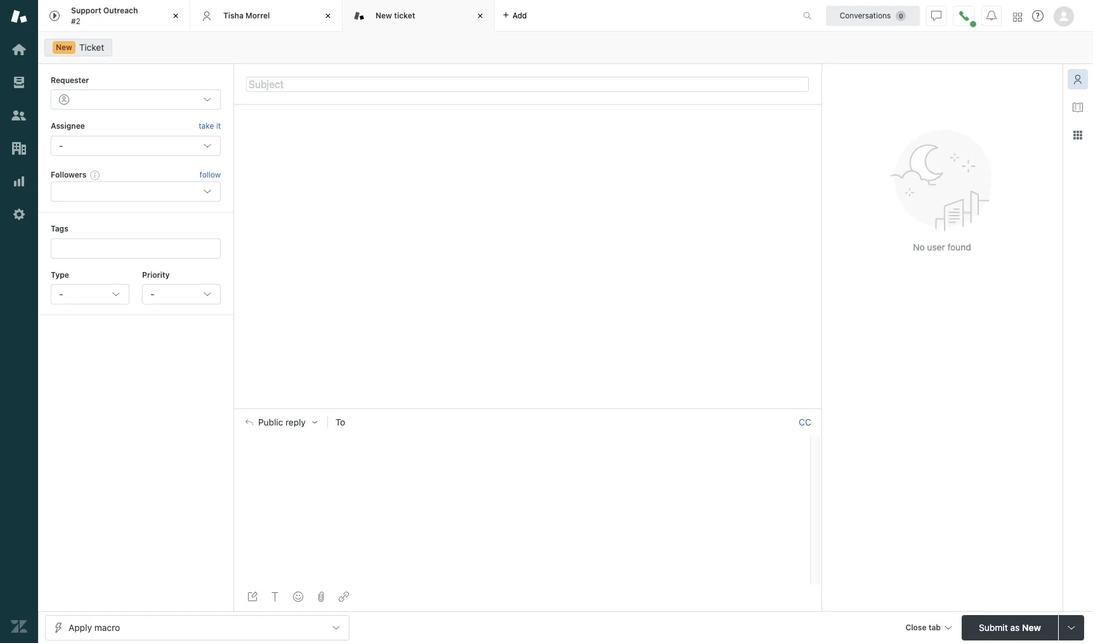 Task type: locate. For each thing, give the bounding box(es) containing it.
new
[[376, 11, 392, 20], [56, 43, 72, 52], [1023, 623, 1042, 633]]

1 horizontal spatial close image
[[322, 10, 335, 22]]

- button for type
[[51, 284, 130, 305]]

format text image
[[270, 592, 281, 603]]

get help image
[[1033, 10, 1044, 22]]

close tab
[[906, 623, 942, 633]]

new for new ticket
[[376, 11, 392, 20]]

follow
[[200, 170, 221, 180]]

1 - button from the left
[[51, 284, 130, 305]]

take it button
[[199, 120, 221, 133]]

ticket
[[394, 11, 416, 20]]

insert emojis image
[[293, 592, 303, 603]]

public reply button
[[234, 410, 327, 436]]

submit
[[980, 623, 1009, 633]]

macro
[[94, 623, 120, 633]]

close tab button
[[901, 616, 957, 643]]

tab containing support outreach
[[38, 0, 190, 32]]

info on adding followers image
[[90, 170, 100, 180]]

0 horizontal spatial new
[[56, 43, 72, 52]]

button displays agent's chat status as invisible. image
[[932, 10, 942, 21]]

tisha
[[223, 11, 244, 20]]

organizations image
[[11, 140, 27, 157]]

new ticket
[[376, 11, 416, 20]]

0 horizontal spatial close image
[[170, 10, 182, 22]]

new inside secondary element
[[56, 43, 72, 52]]

displays possible ticket submission types image
[[1067, 623, 1077, 633]]

new inside 'tab'
[[376, 11, 392, 20]]

add
[[513, 10, 527, 20]]

- button down type
[[51, 284, 130, 305]]

- button down priority at the top of the page
[[142, 284, 221, 305]]

submit as new
[[980, 623, 1042, 633]]

1 horizontal spatial - button
[[142, 284, 221, 305]]

views image
[[11, 74, 27, 91]]

public reply
[[258, 418, 306, 428]]

close image
[[170, 10, 182, 22], [322, 10, 335, 22]]

tags element
[[51, 238, 221, 259]]

take it
[[199, 122, 221, 131]]

- for type
[[59, 289, 63, 300]]

cc button
[[799, 417, 812, 429]]

add attachment image
[[316, 592, 326, 603]]

tags
[[51, 224, 68, 234]]

found
[[948, 242, 972, 253]]

requester
[[51, 76, 89, 85]]

zendesk products image
[[1014, 12, 1023, 21]]

new ticket tab
[[343, 0, 495, 32]]

tab
[[38, 0, 190, 32]]

conversations
[[840, 10, 892, 20]]

- button for priority
[[142, 284, 221, 305]]

tisha morrel tab
[[190, 0, 343, 32]]

0 horizontal spatial - button
[[51, 284, 130, 305]]

#2
[[71, 16, 81, 26]]

assignee element
[[51, 136, 221, 156]]

apply
[[69, 623, 92, 633]]

apps image
[[1074, 130, 1084, 140]]

2 close image from the left
[[322, 10, 335, 22]]

- down priority at the top of the page
[[150, 289, 155, 300]]

user
[[928, 242, 946, 253]]

draft mode image
[[248, 592, 258, 603]]

as
[[1011, 623, 1020, 633]]

zendesk image
[[11, 619, 27, 636]]

-
[[59, 140, 63, 151], [59, 289, 63, 300], [150, 289, 155, 300]]

- down the assignee on the top left
[[59, 140, 63, 151]]

- button
[[51, 284, 130, 305], [142, 284, 221, 305]]

zendesk support image
[[11, 8, 27, 25]]

1 vertical spatial new
[[56, 43, 72, 52]]

2 horizontal spatial new
[[1023, 623, 1042, 633]]

0 vertical spatial new
[[376, 11, 392, 20]]

1 horizontal spatial new
[[376, 11, 392, 20]]

minimize composer image
[[523, 404, 533, 414]]

no
[[914, 242, 926, 253]]

cc
[[799, 417, 812, 428]]

tisha morrel
[[223, 11, 270, 20]]

new for new
[[56, 43, 72, 52]]

1 close image from the left
[[170, 10, 182, 22]]

add link (cmd k) image
[[339, 592, 349, 603]]

morrel
[[246, 11, 270, 20]]

2 - button from the left
[[142, 284, 221, 305]]

no user found
[[914, 242, 972, 253]]

- down type
[[59, 289, 63, 300]]



Task type: vqa. For each thing, say whether or not it's contained in the screenshot.
SUPPORT OUTREACH #2 at the top of page
yes



Task type: describe. For each thing, give the bounding box(es) containing it.
apply macro
[[69, 623, 120, 633]]

customers image
[[11, 107, 27, 124]]

type
[[51, 270, 69, 280]]

reply
[[286, 418, 306, 428]]

public
[[258, 418, 283, 428]]

tabs tab list
[[38, 0, 790, 32]]

- for priority
[[150, 289, 155, 300]]

take
[[199, 122, 214, 131]]

close
[[906, 623, 927, 633]]

reporting image
[[11, 173, 27, 190]]

outreach
[[103, 6, 138, 15]]

add button
[[495, 0, 535, 31]]

support outreach #2
[[71, 6, 138, 26]]

to
[[336, 417, 346, 428]]

close image inside 'tisha morrel' tab
[[322, 10, 335, 22]]

knowledge image
[[1074, 102, 1084, 112]]

it
[[216, 122, 221, 131]]

requester element
[[51, 90, 221, 110]]

admin image
[[11, 206, 27, 223]]

followers element
[[51, 182, 221, 202]]

conversations button
[[827, 5, 921, 26]]

main element
[[0, 0, 38, 644]]

notifications image
[[987, 10, 997, 21]]

followers
[[51, 170, 87, 180]]

assignee
[[51, 122, 85, 131]]

tab
[[929, 623, 942, 633]]

follow button
[[200, 170, 221, 181]]

Subject field
[[246, 77, 810, 92]]

2 vertical spatial new
[[1023, 623, 1042, 633]]

secondary element
[[38, 35, 1094, 60]]

support
[[71, 6, 101, 15]]

- inside the assignee element
[[59, 140, 63, 151]]

priority
[[142, 270, 170, 280]]

customer context image
[[1074, 74, 1084, 84]]

get started image
[[11, 41, 27, 58]]

close image
[[474, 10, 487, 22]]

ticket
[[79, 42, 104, 53]]



